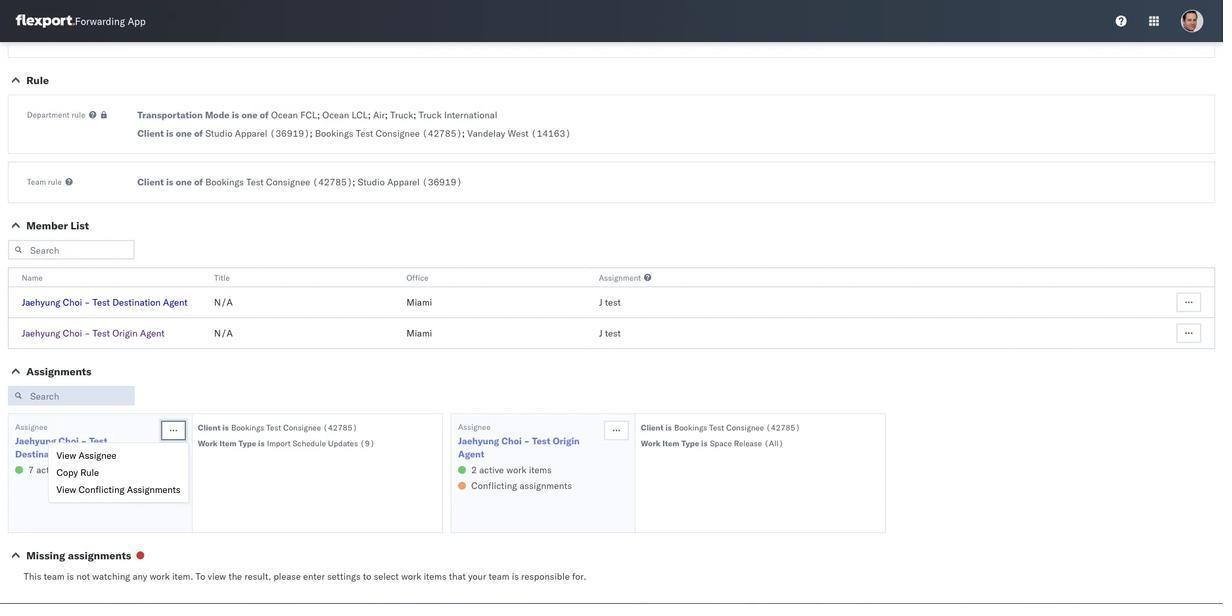 Task type: describe. For each thing, give the bounding box(es) containing it.
- down jaehyung choi - test destination agent
[[84, 327, 90, 339]]

rule inside view assignee copy rule view conflicting assignments
[[80, 467, 99, 478]]

0 vertical spatial assignments
[[26, 365, 91, 378]]

transportation mode is one of
[[137, 109, 269, 121]]

assignee for jaehyung choi - test origin agent
[[458, 422, 491, 432]]

item for jaehyung choi - test destination agent
[[219, 438, 237, 448]]

n/a for jaehyung choi - test origin agent
[[214, 327, 233, 339]]

0 vertical spatial of
[[260, 109, 269, 121]]

department
[[27, 109, 70, 119]]

0 vertical spatial rule
[[26, 74, 49, 87]]

jaehyung choi - test destination agent
[[22, 296, 188, 308]]

work right any
[[150, 571, 170, 582]]

test inside 'assignee jaehyung choi - test destination agent'
[[89, 435, 107, 447]]

select
[[374, 571, 399, 582]]

j for jaehyung choi - test origin agent
[[599, 327, 603, 339]]

jaehyung inside 'assignee jaehyung choi - test destination agent'
[[15, 435, 56, 447]]

n/a for jaehyung choi - test destination agent
[[214, 296, 233, 308]]

rule for department rule
[[72, 109, 85, 119]]

1 horizontal spatial jaehyung choi - test origin agent link
[[458, 434, 603, 461]]

assignments for conflicting assignments
[[520, 480, 572, 491]]

origin inside the assignee jaehyung choi - test origin agent
[[553, 435, 580, 447]]

jaehyung inside the assignee jaehyung choi - test origin agent
[[458, 435, 499, 447]]

email
[[27, 31, 47, 41]]

1 team from the left
[[44, 571, 65, 582]]

active for 2
[[479, 464, 504, 476]]

responsible
[[521, 571, 570, 582]]

team rule
[[27, 176, 62, 186]]

2 view from the top
[[57, 484, 76, 495]]

jaehyung choi - test origin agent
[[22, 327, 165, 339]]

1 truck from the left
[[390, 109, 413, 121]]

copy
[[57, 467, 78, 478]]

j test for jaehyung choi - test destination agent
[[599, 296, 621, 308]]

assignment
[[599, 272, 641, 282]]

release
[[734, 438, 762, 448]]

one for bookings test consignee (42785)
[[176, 176, 192, 188]]

2 team from the left
[[489, 571, 509, 582]]

assignee jaehyung choi - test origin agent
[[458, 422, 580, 460]]

of for bookings test consignee (42785)
[[194, 176, 203, 188]]

member
[[26, 219, 68, 232]]

client is bookings test consignee (42785) for jaehyung choi - test destination agent
[[198, 422, 357, 432]]

j for jaehyung choi - test destination agent
[[599, 296, 603, 308]]

this
[[24, 571, 41, 582]]

- inside 'assignee jaehyung choi - test destination agent'
[[81, 435, 87, 447]]

agent inside 'assignee jaehyung choi - test destination agent'
[[69, 448, 95, 460]]

0 vertical spatial jaehyung choi - test destination agent link
[[22, 296, 188, 308]]

air
[[373, 109, 385, 121]]

that
[[449, 571, 466, 582]]

item.
[[172, 571, 193, 582]]

7
[[28, 464, 34, 476]]

view
[[208, 571, 226, 582]]

space release (all)
[[710, 438, 784, 448]]

space
[[710, 438, 732, 448]]

assignments for missing assignments
[[68, 549, 131, 562]]

please
[[274, 571, 301, 582]]

work for jaehyung choi - test destination agent
[[198, 438, 218, 448]]

west
[[508, 128, 529, 139]]

(14163)
[[531, 128, 571, 139]]

0 vertical spatial destination
[[112, 296, 161, 308]]

member list
[[26, 219, 89, 232]]

view assignee copy rule view conflicting assignments
[[57, 450, 181, 495]]

import schedule updates (9)
[[267, 438, 375, 448]]

- inside the assignee jaehyung choi - test origin agent
[[524, 435, 530, 447]]

watching
[[92, 571, 130, 582]]

0 vertical spatial origin
[[112, 327, 138, 339]]

missing
[[26, 549, 65, 562]]

any
[[133, 571, 147, 582]]

1 horizontal spatial items
[[424, 571, 447, 582]]

item for jaehyung choi - test origin agent
[[662, 438, 680, 448]]

1 vertical spatial apparel
[[387, 176, 420, 188]]

the
[[229, 571, 242, 582]]

0 horizontal spatial (36919)
[[270, 128, 310, 139]]

1 search text field from the top
[[8, 240, 135, 260]]

0 vertical spatial jaehyung choi - test origin agent link
[[22, 327, 165, 339]]

assignee jaehyung choi - test destination agent
[[15, 422, 107, 460]]

work down 'assignee jaehyung choi - test destination agent'
[[63, 464, 84, 476]]

forwarding app link
[[16, 14, 146, 28]]

forwarding app
[[75, 15, 146, 27]]

updates
[[328, 438, 358, 448]]

work item type is for jaehyung choi - test destination agent
[[198, 438, 265, 448]]

2 active work items
[[471, 464, 552, 476]]

flexport. image
[[16, 14, 75, 28]]

app
[[128, 15, 146, 27]]

studio apparel (36919) ; bookings test consignee (42785) ; vandelay west (14163)
[[205, 128, 571, 139]]



Task type: locate. For each thing, give the bounding box(es) containing it.
test
[[356, 128, 373, 139], [246, 176, 264, 188], [93, 296, 110, 308], [93, 327, 110, 339], [266, 422, 281, 432], [709, 422, 724, 432], [89, 435, 107, 447], [532, 435, 550, 447]]

1 test from the top
[[605, 296, 621, 308]]

assignments down 2 active work items
[[520, 480, 572, 491]]

(all)
[[764, 438, 784, 448]]

choi
[[63, 296, 82, 308], [63, 327, 82, 339], [58, 435, 79, 447], [501, 435, 522, 447]]

0 vertical spatial miami
[[407, 296, 432, 308]]

bookings test consignee (42785) ; studio apparel (36919)
[[205, 176, 462, 188]]

1 horizontal spatial studio
[[358, 176, 385, 188]]

this team is not watching any work item. to view the result, please enter settings to select work items that your team is responsible for.
[[24, 571, 587, 582]]

active right "7"
[[36, 464, 61, 476]]

team
[[44, 571, 65, 582], [489, 571, 509, 582]]

0 horizontal spatial ocean
[[271, 109, 298, 121]]

assignee up 2
[[458, 422, 491, 432]]

miami
[[407, 296, 432, 308], [407, 327, 432, 339]]

for.
[[572, 571, 587, 582]]

agent
[[163, 296, 188, 308], [140, 327, 165, 339], [69, 448, 95, 460], [458, 448, 484, 460]]

1 horizontal spatial origin
[[553, 435, 580, 447]]

2 client is one of from the top
[[137, 176, 203, 188]]

0 horizontal spatial rule
[[48, 176, 62, 186]]

0 horizontal spatial client is bookings test consignee (42785)
[[198, 422, 357, 432]]

list
[[70, 219, 89, 232]]

0 horizontal spatial items
[[86, 464, 109, 476]]

team right your
[[489, 571, 509, 582]]

assignments inside view assignee copy rule view conflicting assignments
[[127, 484, 181, 495]]

Search text field
[[8, 240, 135, 260], [8, 386, 135, 406]]

assignee
[[15, 422, 48, 432], [458, 422, 491, 432], [79, 450, 116, 461]]

choi up jaehyung choi - test origin agent
[[63, 296, 82, 308]]

items
[[86, 464, 109, 476], [529, 464, 552, 476], [424, 571, 447, 582]]

assignee up the 7 active work items
[[79, 450, 116, 461]]

work
[[63, 464, 84, 476], [506, 464, 527, 476], [150, 571, 170, 582], [401, 571, 421, 582]]

client is bookings test consignee (42785) up space at the right
[[641, 422, 800, 432]]

- up jaehyung choi - test origin agent
[[84, 296, 90, 308]]

1 horizontal spatial conflicting
[[471, 480, 517, 491]]

1 horizontal spatial apparel
[[387, 176, 420, 188]]

-
[[84, 296, 90, 308], [84, 327, 90, 339], [81, 435, 87, 447], [524, 435, 530, 447]]

2 type from the left
[[681, 438, 699, 448]]

1 vertical spatial jaehyung choi - test destination agent link
[[15, 434, 160, 461]]

1 horizontal spatial team
[[489, 571, 509, 582]]

j
[[599, 296, 603, 308], [599, 327, 603, 339]]

1 work item type is from the left
[[198, 438, 265, 448]]

type for jaehyung choi - test origin agent
[[681, 438, 699, 448]]

assignee up "7"
[[15, 422, 48, 432]]

0 horizontal spatial active
[[36, 464, 61, 476]]

0 horizontal spatial destination
[[15, 448, 66, 460]]

1 vertical spatial origin
[[553, 435, 580, 447]]

client is bookings test consignee (42785) for jaehyung choi - test origin agent
[[641, 422, 800, 432]]

1 vertical spatial j
[[599, 327, 603, 339]]

(42785)
[[422, 128, 462, 139], [313, 176, 353, 188], [323, 422, 357, 432], [766, 422, 800, 432]]

2 client is bookings test consignee (42785) from the left
[[641, 422, 800, 432]]

1 vertical spatial one
[[176, 128, 192, 139]]

destination up "7"
[[15, 448, 66, 460]]

1 horizontal spatial item
[[662, 438, 680, 448]]

ocean left fcl
[[271, 109, 298, 121]]

assignee inside the assignee jaehyung choi - test origin agent
[[458, 422, 491, 432]]

international
[[444, 109, 497, 121]]

2
[[471, 464, 477, 476]]

rule right department
[[72, 109, 85, 119]]

1 vertical spatial rule
[[80, 467, 99, 478]]

rule for team rule
[[48, 176, 62, 186]]

client
[[137, 128, 164, 139], [137, 176, 164, 188], [198, 422, 221, 432], [641, 422, 664, 432]]

1 horizontal spatial destination
[[112, 296, 161, 308]]

office
[[407, 272, 428, 282]]

studio
[[205, 128, 232, 139], [358, 176, 385, 188]]

active for 7
[[36, 464, 61, 476]]

to
[[196, 571, 205, 582]]

assignee for jaehyung choi - test destination agent
[[15, 422, 48, 432]]

ocean left lcl
[[322, 109, 349, 121]]

0 vertical spatial rule
[[72, 109, 85, 119]]

0 horizontal spatial jaehyung choi - test origin agent link
[[22, 327, 165, 339]]

j test for jaehyung choi - test origin agent
[[599, 327, 621, 339]]

2 active from the left
[[479, 464, 504, 476]]

import
[[267, 438, 291, 448]]

1 vertical spatial (36919)
[[422, 176, 462, 188]]

0 vertical spatial apparel
[[235, 128, 267, 139]]

one
[[242, 109, 258, 121], [176, 128, 192, 139], [176, 176, 192, 188]]

- up 2 active work items
[[524, 435, 530, 447]]

0 horizontal spatial type
[[238, 438, 256, 448]]

miami for jaehyung choi - test origin agent
[[407, 327, 432, 339]]

settings
[[327, 571, 361, 582]]

of for studio apparel (36919)
[[194, 128, 203, 139]]

origin up 'conflicting assignments'
[[553, 435, 580, 447]]

1 vertical spatial search text field
[[8, 386, 135, 406]]

fcl
[[300, 109, 317, 121]]

2 horizontal spatial assignee
[[458, 422, 491, 432]]

0 horizontal spatial rule
[[26, 74, 49, 87]]

rule up department
[[26, 74, 49, 87]]

schedule
[[293, 438, 326, 448]]

0 horizontal spatial assignments
[[68, 549, 131, 562]]

1 vertical spatial n/a
[[214, 327, 233, 339]]

item left space at the right
[[662, 438, 680, 448]]

0 vertical spatial one
[[242, 109, 258, 121]]

2 vertical spatial one
[[176, 176, 192, 188]]

2 miami from the top
[[407, 327, 432, 339]]

1 item from the left
[[219, 438, 237, 448]]

work item type is left space at the right
[[641, 438, 708, 448]]

1 vertical spatial test
[[605, 327, 621, 339]]

destination inside 'assignee jaehyung choi - test destination agent'
[[15, 448, 66, 460]]

1 horizontal spatial client is bookings test consignee (42785)
[[641, 422, 800, 432]]

0 vertical spatial (36919)
[[270, 128, 310, 139]]

2 j from the top
[[599, 327, 603, 339]]

ocean
[[271, 109, 298, 121], [322, 109, 349, 121]]

1 n/a from the top
[[214, 296, 233, 308]]

search text field up 'assignee jaehyung choi - test destination agent'
[[8, 386, 135, 406]]

1 horizontal spatial assignments
[[520, 480, 572, 491]]

test for jaehyung choi - test destination agent
[[605, 296, 621, 308]]

1 vertical spatial view
[[57, 484, 76, 495]]

client is one of for bookings test consignee (42785)
[[137, 176, 203, 188]]

(36919)
[[270, 128, 310, 139], [422, 176, 462, 188]]

rule
[[72, 109, 85, 119], [48, 176, 62, 186]]

1 vertical spatial assignments
[[127, 484, 181, 495]]

destination
[[112, 296, 161, 308], [15, 448, 66, 460]]

one for studio apparel (36919)
[[176, 128, 192, 139]]

work item type is left the import
[[198, 438, 265, 448]]

1 horizontal spatial ocean
[[322, 109, 349, 121]]

0 vertical spatial client is one of
[[137, 128, 203, 139]]

7 active work items
[[28, 464, 109, 476]]

- up the 7 active work items
[[81, 435, 87, 447]]

1 type from the left
[[238, 438, 256, 448]]

rule right team
[[48, 176, 62, 186]]

your
[[468, 571, 486, 582]]

work right select
[[401, 571, 421, 582]]

title
[[214, 272, 230, 282]]

client is bookings test consignee (42785)
[[198, 422, 357, 432], [641, 422, 800, 432]]

client is bookings test consignee (42785) up the import
[[198, 422, 357, 432]]

conflicting inside view assignee copy rule view conflicting assignments
[[79, 484, 124, 495]]

enter
[[303, 571, 325, 582]]

1 j from the top
[[599, 296, 603, 308]]

choi inside the assignee jaehyung choi - test origin agent
[[501, 435, 522, 447]]

truck right air
[[390, 109, 413, 121]]

lcl
[[352, 109, 368, 121]]

1 client is bookings test consignee (42785) from the left
[[198, 422, 357, 432]]

0 horizontal spatial origin
[[112, 327, 138, 339]]

work item type is for jaehyung choi - test origin agent
[[641, 438, 708, 448]]

assignee inside view assignee copy rule view conflicting assignments
[[79, 450, 116, 461]]

view down copy
[[57, 484, 76, 495]]

destination up jaehyung choi - test origin agent
[[112, 296, 161, 308]]

choi down jaehyung choi - test destination agent
[[63, 327, 82, 339]]

2 j test from the top
[[599, 327, 621, 339]]

0 vertical spatial n/a
[[214, 296, 233, 308]]

jaehyung choi - test destination agent link up jaehyung choi - test origin agent
[[22, 296, 188, 308]]

;
[[317, 109, 320, 121], [368, 109, 371, 121], [385, 109, 388, 121], [413, 109, 416, 121], [310, 128, 313, 139], [462, 128, 465, 139], [353, 176, 355, 188]]

0 horizontal spatial assignee
[[15, 422, 48, 432]]

2 vertical spatial of
[[194, 176, 203, 188]]

items left that
[[424, 571, 447, 582]]

1 vertical spatial rule
[[48, 176, 62, 186]]

1 horizontal spatial work item type is
[[641, 438, 708, 448]]

studio down mode
[[205, 128, 232, 139]]

1 ocean from the left
[[271, 109, 298, 121]]

1 vertical spatial miami
[[407, 327, 432, 339]]

transportation
[[137, 109, 203, 121]]

1 vertical spatial of
[[194, 128, 203, 139]]

items for 7 active work items
[[86, 464, 109, 476]]

agent inside the assignee jaehyung choi - test origin agent
[[458, 448, 484, 460]]

search text field down list
[[8, 240, 135, 260]]

bookings
[[315, 128, 353, 139], [205, 176, 244, 188], [231, 422, 264, 432], [674, 422, 707, 432]]

1 horizontal spatial active
[[479, 464, 504, 476]]

2 item from the left
[[662, 438, 680, 448]]

items for 2 active work items
[[529, 464, 552, 476]]

origin down jaehyung choi - test destination agent
[[112, 327, 138, 339]]

is
[[232, 109, 239, 121], [166, 128, 174, 139], [166, 176, 174, 188], [222, 422, 229, 432], [665, 422, 672, 432], [258, 438, 265, 448], [701, 438, 708, 448], [67, 571, 74, 582], [512, 571, 519, 582]]

conflicting
[[471, 480, 517, 491], [79, 484, 124, 495]]

work item type is
[[198, 438, 265, 448], [641, 438, 708, 448]]

item left the import
[[219, 438, 237, 448]]

1 miami from the top
[[407, 296, 432, 308]]

1 vertical spatial j test
[[599, 327, 621, 339]]

result,
[[244, 571, 271, 582]]

type
[[238, 438, 256, 448], [681, 438, 699, 448]]

0 vertical spatial studio
[[205, 128, 232, 139]]

jaehyung choi - test origin agent link down jaehyung choi - test destination agent
[[22, 327, 165, 339]]

0 vertical spatial j test
[[599, 296, 621, 308]]

apparel
[[235, 128, 267, 139], [387, 176, 420, 188]]

truck
[[390, 109, 413, 121], [419, 109, 442, 121]]

rule right copy
[[80, 467, 99, 478]]

client is one of for studio apparel (36919)
[[137, 128, 203, 139]]

type left space at the right
[[681, 438, 699, 448]]

conflicting down 2 active work items
[[471, 480, 517, 491]]

(9)
[[360, 438, 375, 448]]

1 horizontal spatial rule
[[80, 467, 99, 478]]

2 truck from the left
[[419, 109, 442, 121]]

1 vertical spatial client is one of
[[137, 176, 203, 188]]

1 horizontal spatial type
[[681, 438, 699, 448]]

view up the 7 active work items
[[57, 450, 76, 461]]

choi up the 7 active work items
[[58, 435, 79, 447]]

1 vertical spatial assignments
[[68, 549, 131, 562]]

to
[[363, 571, 371, 582]]

1 horizontal spatial truck
[[419, 109, 442, 121]]

work for jaehyung choi - test origin agent
[[641, 438, 661, 448]]

of
[[260, 109, 269, 121], [194, 128, 203, 139], [194, 176, 203, 188]]

test@example.com
[[137, 31, 216, 42]]

2 search text field from the top
[[8, 386, 135, 406]]

1 client is one of from the top
[[137, 128, 203, 139]]

jaehyung choi - test origin agent link up 2 active work items
[[458, 434, 603, 461]]

work
[[198, 438, 218, 448], [641, 438, 661, 448]]

test for jaehyung choi - test origin agent
[[605, 327, 621, 339]]

1 horizontal spatial work
[[641, 438, 661, 448]]

jaehyung choi - test origin agent link
[[22, 327, 165, 339], [458, 434, 603, 461]]

1 horizontal spatial assignments
[[127, 484, 181, 495]]

0 vertical spatial search text field
[[8, 240, 135, 260]]

team
[[27, 176, 46, 186]]

assignee inside 'assignee jaehyung choi - test destination agent'
[[15, 422, 48, 432]]

0 horizontal spatial assignments
[[26, 365, 91, 378]]

conflicting assignments
[[471, 480, 572, 491]]

active
[[36, 464, 61, 476], [479, 464, 504, 476]]

truck left international at the top left
[[419, 109, 442, 121]]

apparel down studio apparel (36919) ; bookings test consignee (42785) ; vandelay west (14163)
[[387, 176, 420, 188]]

test inside the assignee jaehyung choi - test origin agent
[[532, 435, 550, 447]]

forwarding
[[75, 15, 125, 27]]

0 vertical spatial view
[[57, 450, 76, 461]]

miami for jaehyung choi - test destination agent
[[407, 296, 432, 308]]

assignments
[[26, 365, 91, 378], [127, 484, 181, 495]]

client is one of
[[137, 128, 203, 139], [137, 176, 203, 188]]

1 vertical spatial destination
[[15, 448, 66, 460]]

0 horizontal spatial work item type is
[[198, 438, 265, 448]]

1 active from the left
[[36, 464, 61, 476]]

0 horizontal spatial item
[[219, 438, 237, 448]]

1 work from the left
[[198, 438, 218, 448]]

apparel down transportation mode is one of
[[235, 128, 267, 139]]

0 vertical spatial test
[[605, 296, 621, 308]]

not
[[76, 571, 90, 582]]

2 ocean from the left
[[322, 109, 349, 121]]

choi inside 'assignee jaehyung choi - test destination agent'
[[58, 435, 79, 447]]

2 work from the left
[[641, 438, 661, 448]]

test
[[605, 296, 621, 308], [605, 327, 621, 339]]

studio down studio apparel (36919) ; bookings test consignee (42785) ; vandelay west (14163)
[[358, 176, 385, 188]]

1 horizontal spatial (36919)
[[422, 176, 462, 188]]

0 horizontal spatial work
[[198, 438, 218, 448]]

2 horizontal spatial items
[[529, 464, 552, 476]]

assignments
[[520, 480, 572, 491], [68, 549, 131, 562]]

0 horizontal spatial truck
[[390, 109, 413, 121]]

1 j test from the top
[[599, 296, 621, 308]]

0 horizontal spatial apparel
[[235, 128, 267, 139]]

work up 'conflicting assignments'
[[506, 464, 527, 476]]

2 work item type is from the left
[[641, 438, 708, 448]]

1 vertical spatial studio
[[358, 176, 385, 188]]

ocean fcl ; ocean lcl ; air ; truck ; truck international
[[271, 109, 497, 121]]

view
[[57, 450, 76, 461], [57, 484, 76, 495]]

item
[[219, 438, 237, 448], [662, 438, 680, 448]]

1 horizontal spatial assignee
[[79, 450, 116, 461]]

0 horizontal spatial studio
[[205, 128, 232, 139]]

active right 2
[[479, 464, 504, 476]]

0 vertical spatial assignments
[[520, 480, 572, 491]]

conflicting down the 7 active work items
[[79, 484, 124, 495]]

jaehyung choi - test destination agent link up the 7 active work items
[[15, 434, 160, 461]]

0 vertical spatial j
[[599, 296, 603, 308]]

2 test from the top
[[605, 327, 621, 339]]

jaehyung choi - test destination agent link
[[22, 296, 188, 308], [15, 434, 160, 461]]

1 view from the top
[[57, 450, 76, 461]]

2 n/a from the top
[[214, 327, 233, 339]]

0 horizontal spatial team
[[44, 571, 65, 582]]

name
[[22, 272, 43, 282]]

choi up 2 active work items
[[501, 435, 522, 447]]

type for jaehyung choi - test destination agent
[[238, 438, 256, 448]]

department rule
[[27, 109, 85, 119]]

1 vertical spatial jaehyung choi - test origin agent link
[[458, 434, 603, 461]]

n/a
[[214, 296, 233, 308], [214, 327, 233, 339]]

missing assignments
[[26, 549, 131, 562]]

team right this
[[44, 571, 65, 582]]

mode
[[205, 109, 230, 121]]

type left the import
[[238, 438, 256, 448]]

items up 'conflicting assignments'
[[529, 464, 552, 476]]

1 horizontal spatial rule
[[72, 109, 85, 119]]

0 horizontal spatial conflicting
[[79, 484, 124, 495]]

items right copy
[[86, 464, 109, 476]]

assignments up watching
[[68, 549, 131, 562]]

vandelay
[[467, 128, 505, 139]]



Task type: vqa. For each thing, say whether or not it's contained in the screenshot.
bottom Messages
no



